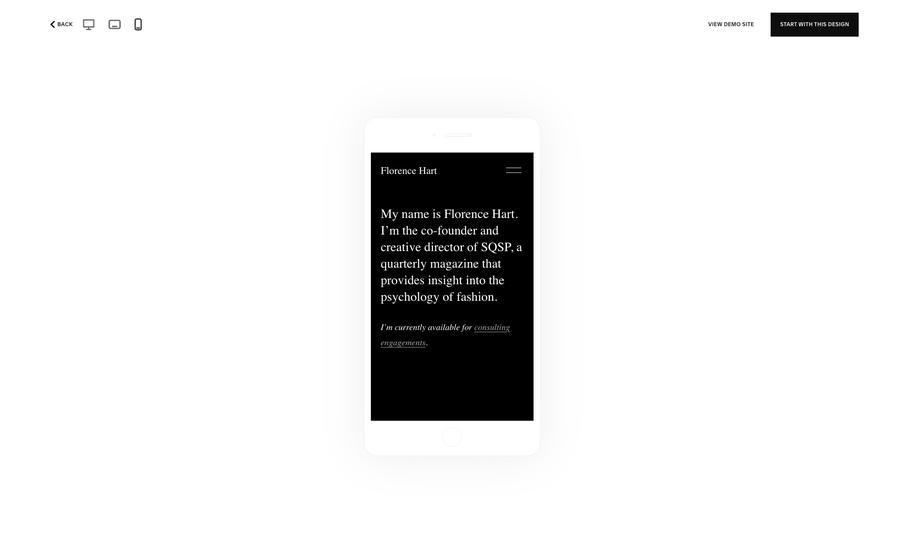 Task type: describe. For each thing, give the bounding box(es) containing it.
portfolio
[[66, 22, 95, 31]]

back
[[57, 21, 73, 27]]

with
[[799, 21, 813, 27]]

business
[[305, 22, 335, 31]]

preview template on a mobile device image
[[132, 18, 145, 31]]

this
[[814, 21, 827, 27]]

4 - from the left
[[170, 22, 172, 31]]

7 - from the left
[[281, 22, 284, 31]]

start
[[780, 21, 797, 27]]

view demo site
[[709, 21, 754, 27]]

3 - from the left
[[148, 22, 151, 31]]

memberships
[[101, 22, 147, 31]]

2 - from the left
[[96, 22, 99, 31]]

courses
[[218, 22, 245, 31]]

gates image
[[599, 0, 834, 89]]

design
[[828, 21, 849, 27]]

online
[[19, 22, 41, 31]]

5 - from the left
[[213, 22, 216, 31]]

services
[[251, 22, 280, 31]]

local
[[286, 22, 303, 31]]

demo
[[724, 21, 741, 27]]



Task type: locate. For each thing, give the bounding box(es) containing it.
- left courses
[[213, 22, 216, 31]]

hawley image
[[335, 148, 570, 340]]

hawley
[[334, 349, 364, 358]]

-
[[62, 22, 65, 31], [96, 22, 99, 31], [148, 22, 151, 31], [170, 22, 172, 31], [213, 22, 216, 31], [247, 22, 249, 31], [281, 22, 284, 31]]

- left preview template on a tablet device icon
[[96, 22, 99, 31]]

site
[[742, 21, 754, 27]]

back button
[[45, 15, 75, 34]]

online store - portfolio - memberships - blog - scheduling - courses - services - local business
[[19, 22, 335, 31]]

preview template on a tablet device image
[[106, 17, 123, 32]]

scheduling
[[174, 22, 212, 31]]

- right store on the left top of page
[[62, 22, 65, 31]]

blog
[[153, 22, 168, 31]]

remove hawley from your favorites list image
[[553, 350, 563, 360]]

start with this design button
[[771, 12, 859, 36]]

6 - from the left
[[247, 22, 249, 31]]

preview template on a desktop device image
[[80, 17, 98, 31]]

view demo site link
[[709, 12, 754, 36]]

- left 'local'
[[281, 22, 284, 31]]

- right blog
[[170, 22, 172, 31]]

1 - from the left
[[62, 22, 65, 31]]

store
[[43, 22, 60, 31]]

start with this design
[[780, 21, 849, 27]]

- right courses
[[247, 22, 249, 31]]

- left blog
[[148, 22, 151, 31]]

view
[[709, 21, 723, 27]]



Task type: vqa. For each thing, say whether or not it's contained in the screenshot.
3rd - from the right
yes



